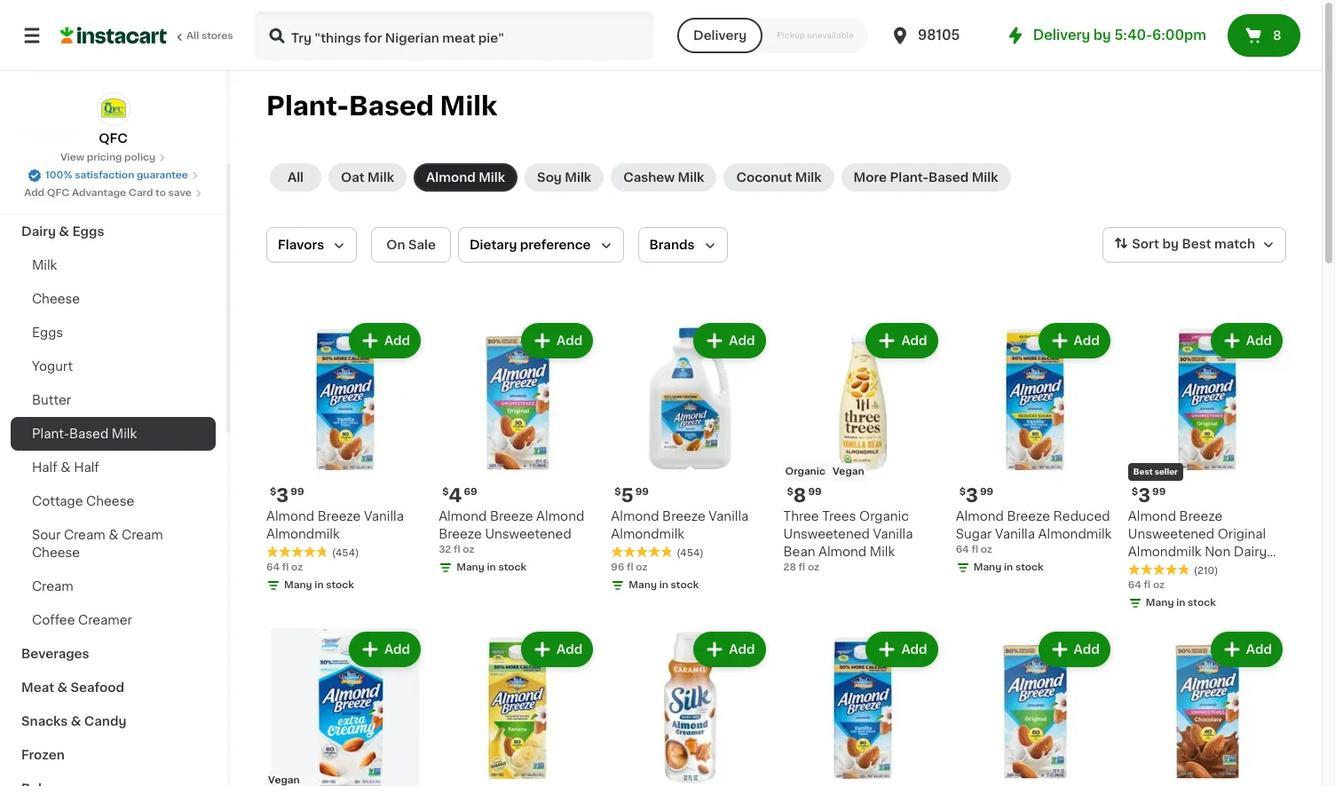 Task type: vqa. For each thing, say whether or not it's contained in the screenshot.
Deli
no



Task type: describe. For each thing, give the bounding box(es) containing it.
plant-based milk link
[[11, 417, 216, 451]]

match
[[1214, 238, 1255, 251]]

cream link
[[11, 570, 216, 604]]

half & half link
[[11, 451, 216, 485]]

almond inside almond breeze reduced sugar vanilla almondmilk 64 fl oz
[[956, 511, 1004, 523]]

best seller
[[1134, 468, 1178, 476]]

brands
[[649, 239, 695, 251]]

recipes link
[[11, 114, 216, 147]]

on
[[386, 239, 405, 251]]

beverages
[[21, 648, 89, 661]]

breeze inside almond breeze unsweetened original almondmilk non dairy milk alternative
[[1179, 511, 1223, 523]]

snacks & candy link
[[11, 705, 216, 739]]

flavors button
[[266, 227, 357, 263]]

cashew milk
[[623, 171, 704, 184]]

28
[[783, 563, 796, 573]]

butter link
[[11, 384, 216, 417]]

0 vertical spatial based
[[349, 93, 434, 119]]

plant- inside 'more plant-based milk' link
[[890, 171, 929, 184]]

snacks & candy
[[21, 716, 126, 728]]

creamer
[[78, 614, 132, 627]]

cashew milk link
[[611, 163, 717, 192]]

satisfaction
[[75, 170, 134, 180]]

64 fl oz for almond breeze vanilla almondmilk
[[266, 563, 303, 573]]

almond breeze vanilla almondmilk for 5
[[611, 511, 749, 541]]

lists
[[50, 61, 80, 74]]

to
[[155, 188, 166, 198]]

0 vertical spatial cheese
[[32, 293, 80, 305]]

coffee creamer
[[32, 614, 132, 627]]

dairy inside almond breeze unsweetened original almondmilk non dairy milk alternative
[[1234, 546, 1267, 559]]

brands button
[[638, 227, 728, 263]]

96
[[611, 563, 624, 573]]

milk link
[[11, 249, 216, 282]]

0 horizontal spatial plant-based milk
[[32, 428, 137, 440]]

alternative
[[1157, 564, 1224, 576]]

view pricing policy
[[60, 153, 155, 162]]

best for best match
[[1182, 238, 1211, 251]]

add qfc advantage card to save link
[[24, 186, 202, 201]]

almondmilk inside product group
[[611, 528, 685, 541]]

5 99 from the left
[[1152, 488, 1166, 497]]

32
[[439, 545, 451, 555]]

vanilla inside almond breeze reduced sugar vanilla almondmilk 64 fl oz
[[995, 528, 1035, 541]]

98105 button
[[889, 11, 996, 60]]

(210)
[[1194, 567, 1218, 576]]

unsweetened inside almond breeze almond breeze unsweetened 32 fl oz
[[485, 528, 571, 541]]

oz inside almond breeze reduced sugar vanilla almondmilk 64 fl oz
[[981, 545, 992, 555]]

64 for almond breeze unsweetened original almondmilk non dairy milk alternative
[[1128, 581, 1142, 591]]

butter
[[32, 394, 71, 407]]

almondmilk inside almond breeze unsweetened original almondmilk non dairy milk alternative
[[1128, 546, 1202, 559]]

(454) for 5
[[677, 549, 704, 559]]

4
[[449, 487, 462, 505]]

delivery for delivery by 5:40-6:00pm
[[1033, 28, 1090, 42]]

64 for almond breeze vanilla almondmilk
[[266, 563, 280, 573]]

instacart logo image
[[60, 25, 167, 46]]

99 inside $ 8 99
[[808, 488, 822, 497]]

almond inside almond breeze unsweetened original almondmilk non dairy milk alternative
[[1128, 511, 1176, 523]]

& for eggs
[[59, 225, 69, 238]]

almond breeze reduced sugar vanilla almondmilk 64 fl oz
[[956, 511, 1112, 555]]

delivery button
[[677, 18, 763, 53]]

sort
[[1132, 238, 1159, 251]]

2 vertical spatial plant-
[[32, 428, 69, 440]]

coffee
[[32, 614, 75, 627]]

frozen
[[21, 749, 65, 762]]

half & half
[[32, 462, 99, 474]]

best match
[[1182, 238, 1255, 251]]

all stores
[[186, 31, 233, 41]]

sale
[[408, 239, 436, 251]]

(454) for 3
[[332, 549, 359, 559]]

100%
[[45, 170, 72, 180]]

thanksgiving
[[21, 158, 106, 170]]

seller
[[1155, 468, 1178, 476]]

coffee creamer link
[[11, 604, 216, 637]]

vanilla inside three trees organic unsweetened vanilla bean almond milk 28 fl oz
[[873, 528, 913, 541]]

unsweetened inside almond breeze unsweetened original almondmilk non dairy milk alternative
[[1128, 528, 1215, 541]]

1 horizontal spatial qfc
[[99, 132, 128, 145]]

product group containing 8
[[783, 320, 942, 575]]

6:00pm
[[1152, 28, 1206, 42]]

dietary preference
[[470, 239, 591, 251]]

sour cream & cream cheese
[[32, 529, 163, 559]]

meat & seafood link
[[11, 671, 216, 705]]

preference
[[520, 239, 591, 251]]

eggs link
[[11, 316, 216, 350]]

almond breeze vanilla almondmilk for 3
[[266, 511, 404, 541]]

3 for almond breeze vanilla almondmilk
[[276, 487, 289, 505]]

sugar
[[956, 528, 992, 541]]

$ inside '$ 5 99'
[[615, 488, 621, 497]]

5 $ from the left
[[959, 488, 966, 497]]

delivery by 5:40-6:00pm
[[1033, 28, 1206, 42]]

add inside add qfc advantage card to save link
[[24, 188, 44, 198]]

2 horizontal spatial based
[[928, 171, 969, 184]]

snacks
[[21, 716, 68, 728]]

4 99 from the left
[[980, 488, 994, 497]]

original
[[1218, 528, 1266, 541]]

almond milk
[[426, 171, 505, 184]]

by for sort
[[1162, 238, 1179, 251]]

dairy & eggs link
[[11, 215, 216, 249]]

guarantee
[[137, 170, 188, 180]]

0 horizontal spatial qfc
[[47, 188, 70, 198]]

yogurt
[[32, 360, 73, 373]]

5
[[621, 487, 634, 505]]

product group containing 4
[[439, 320, 597, 579]]

vegan inside product group
[[833, 467, 864, 477]]

trees
[[822, 511, 856, 523]]

lists link
[[11, 50, 216, 85]]

96 fl oz
[[611, 563, 648, 573]]

three trees organic unsweetened vanilla bean almond milk 28 fl oz
[[783, 511, 913, 573]]

cottage cheese link
[[11, 485, 216, 518]]

$ 3 99 for almond breeze vanilla almondmilk
[[270, 487, 304, 505]]

oat milk link
[[328, 163, 407, 192]]

best for best seller
[[1134, 468, 1153, 476]]

view
[[60, 153, 84, 162]]

8 inside button
[[1273, 29, 1282, 42]]

almondmilk inside almond breeze reduced sugar vanilla almondmilk 64 fl oz
[[1038, 528, 1112, 541]]

1 half from the left
[[32, 462, 57, 474]]

milk inside almond breeze unsweetened original almondmilk non dairy milk alternative
[[1128, 564, 1153, 576]]

dairy inside "link"
[[21, 225, 56, 238]]

almond inside almond milk link
[[426, 171, 476, 184]]

1 horizontal spatial plant-based milk
[[266, 93, 497, 119]]

add qfc advantage card to save
[[24, 188, 192, 198]]

yogurt link
[[11, 350, 216, 384]]

fl inside almond breeze almond breeze unsweetened 32 fl oz
[[454, 545, 460, 555]]

cottage
[[32, 495, 83, 508]]

by for delivery
[[1094, 28, 1111, 42]]

sort by
[[1132, 238, 1179, 251]]

pricing
[[87, 153, 122, 162]]

Search field
[[256, 12, 653, 59]]

& for half
[[61, 462, 71, 474]]



Task type: locate. For each thing, give the bounding box(es) containing it.
more plant-based milk
[[854, 171, 998, 184]]

almond breeze unsweetened original almondmilk non dairy milk alternative
[[1128, 511, 1267, 576]]

cream inside cream link
[[32, 581, 73, 593]]

all left stores
[[186, 31, 199, 41]]

0 vertical spatial plant-based milk
[[266, 93, 497, 119]]

(454)
[[332, 549, 359, 559], [677, 549, 704, 559]]

based right more
[[928, 171, 969, 184]]

plant-based milk
[[266, 93, 497, 119], [32, 428, 137, 440]]

64 fl oz
[[266, 563, 303, 573], [1128, 581, 1165, 591]]

99 inside '$ 5 99'
[[635, 488, 649, 497]]

plant- up all link
[[266, 93, 349, 119]]

cream up the coffee
[[32, 581, 73, 593]]

eggs inside the dairy & eggs "link"
[[72, 225, 104, 238]]

eggs down advantage
[[72, 225, 104, 238]]

0 horizontal spatial unsweetened
[[485, 528, 571, 541]]

vegan inside button
[[268, 776, 300, 786]]

1 vertical spatial qfc
[[47, 188, 70, 198]]

1 horizontal spatial 3
[[966, 487, 978, 505]]

& left candy
[[71, 716, 81, 728]]

organic right trees
[[859, 511, 909, 523]]

oz inside almond breeze almond breeze unsweetened 32 fl oz
[[463, 545, 474, 555]]

8 inside product group
[[794, 487, 806, 505]]

half up cottage at left
[[32, 462, 57, 474]]

1 vertical spatial 64
[[266, 563, 280, 573]]

2 $ 3 99 from the left
[[959, 487, 994, 505]]

organic inside three trees organic unsweetened vanilla bean almond milk 28 fl oz
[[859, 511, 909, 523]]

1 horizontal spatial delivery
[[1033, 28, 1090, 42]]

(454) inside product group
[[677, 549, 704, 559]]

1 horizontal spatial (454)
[[677, 549, 704, 559]]

3 for almond breeze reduced sugar vanilla almondmilk
[[966, 487, 978, 505]]

2 horizontal spatial 3
[[1138, 487, 1151, 505]]

1 horizontal spatial 64 fl oz
[[1128, 581, 1165, 591]]

vegan
[[833, 467, 864, 477], [268, 776, 300, 786]]

2 99 from the left
[[808, 488, 822, 497]]

0 vertical spatial plant-
[[266, 93, 349, 119]]

1 horizontal spatial all
[[288, 171, 304, 184]]

$ 5 99
[[615, 487, 649, 505]]

sour cream & cream cheese link
[[11, 518, 216, 570]]

cream down cottage cheese link
[[122, 529, 163, 542]]

qfc down 100%
[[47, 188, 70, 198]]

1 vertical spatial organic
[[859, 511, 909, 523]]

2 vertical spatial cheese
[[32, 547, 80, 559]]

based up half & half
[[69, 428, 109, 440]]

almond
[[426, 171, 476, 184], [266, 511, 314, 523], [439, 511, 487, 523], [536, 511, 584, 523], [611, 511, 659, 523], [956, 511, 1004, 523], [1128, 511, 1176, 523], [819, 546, 867, 559]]

0 horizontal spatial half
[[32, 462, 57, 474]]

4 $ from the left
[[615, 488, 621, 497]]

0 horizontal spatial eggs
[[32, 327, 63, 339]]

6 $ from the left
[[1132, 488, 1138, 497]]

64 inside almond breeze reduced sugar vanilla almondmilk 64 fl oz
[[956, 545, 969, 555]]

based up oat milk 'link'
[[349, 93, 434, 119]]

seafood
[[71, 682, 124, 694]]

breeze
[[318, 511, 361, 523], [490, 511, 533, 523], [662, 511, 706, 523], [1007, 511, 1050, 523], [1179, 511, 1223, 523], [439, 528, 482, 541]]

1 horizontal spatial almond breeze vanilla almondmilk
[[611, 511, 749, 541]]

best
[[1182, 238, 1211, 251], [1134, 468, 1153, 476]]

0 horizontal spatial organic
[[785, 467, 826, 477]]

cheese down sour
[[32, 547, 80, 559]]

0 vertical spatial vegan
[[833, 467, 864, 477]]

1 99 from the left
[[291, 488, 304, 497]]

by left the 5:40-
[[1094, 28, 1111, 42]]

oz
[[463, 545, 474, 555], [981, 545, 992, 555], [291, 563, 303, 573], [808, 563, 819, 573], [636, 563, 648, 573], [1153, 581, 1165, 591]]

1 horizontal spatial 8
[[1273, 29, 1282, 42]]

qfc logo image
[[96, 92, 130, 126]]

1 horizontal spatial $ 3 99
[[959, 487, 994, 505]]

cream down the cottage cheese
[[64, 529, 105, 542]]

1 vertical spatial dairy
[[1234, 546, 1267, 559]]

3 $ 3 99 from the left
[[1132, 487, 1166, 505]]

sour
[[32, 529, 61, 542]]

1 horizontal spatial 64
[[956, 545, 969, 555]]

1 (454) from the left
[[332, 549, 359, 559]]

three
[[783, 511, 819, 523]]

vanilla
[[364, 511, 404, 523], [709, 511, 749, 523], [873, 528, 913, 541], [995, 528, 1035, 541]]

1 vertical spatial plant-
[[890, 171, 929, 184]]

coconut
[[736, 171, 792, 184]]

non
[[1205, 546, 1231, 559]]

& down produce
[[59, 225, 69, 238]]

plant- right more
[[890, 171, 929, 184]]

2 (454) from the left
[[677, 549, 704, 559]]

half up the cottage cheese
[[74, 462, 99, 474]]

$ inside the $ 4 69
[[442, 488, 449, 497]]

& down cottage cheese link
[[108, 529, 118, 542]]

vegan button
[[266, 629, 424, 787]]

policy
[[124, 153, 155, 162]]

2 horizontal spatial unsweetened
[[1128, 528, 1215, 541]]

$ 3 99 for almond breeze reduced sugar vanilla almondmilk
[[959, 487, 994, 505]]

milk inside three trees organic unsweetened vanilla bean almond milk 28 fl oz
[[870, 546, 895, 559]]

& up cottage at left
[[61, 462, 71, 474]]

unsweetened inside three trees organic unsweetened vanilla bean almond milk 28 fl oz
[[783, 528, 870, 541]]

on sale button
[[371, 227, 451, 263]]

delivery for delivery
[[693, 29, 747, 42]]

0 horizontal spatial plant-
[[32, 428, 69, 440]]

organic up $ 8 99
[[785, 467, 826, 477]]

soy milk link
[[525, 163, 604, 192]]

3 for almond breeze unsweetened original almondmilk non dairy milk alternative
[[1138, 487, 1151, 505]]

all stores link
[[60, 11, 234, 60]]

all
[[186, 31, 199, 41], [288, 171, 304, 184]]

2 3 from the left
[[966, 487, 978, 505]]

beverages link
[[11, 637, 216, 671]]

almondmilk
[[266, 528, 340, 541], [611, 528, 685, 541], [1038, 528, 1112, 541], [1128, 546, 1202, 559]]

by right sort on the top right
[[1162, 238, 1179, 251]]

best left seller
[[1134, 468, 1153, 476]]

plant- down butter
[[32, 428, 69, 440]]

dietary
[[470, 239, 517, 251]]

1 vertical spatial 8
[[794, 487, 806, 505]]

coconut milk
[[736, 171, 822, 184]]

$ 3 99 for almond breeze unsweetened original almondmilk non dairy milk alternative
[[1132, 487, 1166, 505]]

69
[[464, 488, 477, 497]]

3 3 from the left
[[1138, 487, 1151, 505]]

qfc up view pricing policy link
[[99, 132, 128, 145]]

0 horizontal spatial almond breeze vanilla almondmilk
[[266, 511, 404, 541]]

& right the meat
[[57, 682, 68, 694]]

view pricing policy link
[[60, 151, 166, 165]]

fl
[[454, 545, 460, 555], [972, 545, 978, 555], [282, 563, 289, 573], [799, 563, 805, 573], [627, 563, 634, 573], [1144, 581, 1151, 591]]

fl inside three trees organic unsweetened vanilla bean almond milk 28 fl oz
[[799, 563, 805, 573]]

plant-based milk up oat milk 'link'
[[266, 93, 497, 119]]

by inside "delivery by 5:40-6:00pm" link
[[1094, 28, 1111, 42]]

breeze inside almond breeze reduced sugar vanilla almondmilk 64 fl oz
[[1007, 511, 1050, 523]]

0 horizontal spatial by
[[1094, 28, 1111, 42]]

cheese inside sour cream & cream cheese
[[32, 547, 80, 559]]

0 vertical spatial all
[[186, 31, 199, 41]]

milk inside 'link'
[[368, 171, 394, 184]]

0 vertical spatial 64
[[956, 545, 969, 555]]

recipes
[[21, 124, 73, 137]]

2 horizontal spatial plant-
[[890, 171, 929, 184]]

2 vertical spatial based
[[69, 428, 109, 440]]

1 horizontal spatial by
[[1162, 238, 1179, 251]]

2 almond breeze vanilla almondmilk from the left
[[611, 511, 749, 541]]

2 horizontal spatial 64
[[1128, 581, 1142, 591]]

$ inside $ 8 99
[[787, 488, 794, 497]]

0 vertical spatial 8
[[1273, 29, 1282, 42]]

1 horizontal spatial unsweetened
[[783, 528, 870, 541]]

coconut milk link
[[724, 163, 834, 192]]

$ 4 69
[[442, 487, 477, 505]]

delivery inside button
[[693, 29, 747, 42]]

0 horizontal spatial $ 3 99
[[270, 487, 304, 505]]

advantage
[[72, 188, 126, 198]]

delivery by 5:40-6:00pm link
[[1005, 25, 1206, 46]]

on sale
[[386, 239, 436, 251]]

2 $ from the left
[[787, 488, 794, 497]]

cheese link
[[11, 282, 216, 316]]

& for seafood
[[57, 682, 68, 694]]

1 horizontal spatial best
[[1182, 238, 1211, 251]]

1 horizontal spatial half
[[74, 462, 99, 474]]

1 vertical spatial cheese
[[86, 495, 134, 508]]

0 horizontal spatial 3
[[276, 487, 289, 505]]

frozen link
[[11, 739, 216, 772]]

0 horizontal spatial 64
[[266, 563, 280, 573]]

1 vertical spatial based
[[928, 171, 969, 184]]

1 vertical spatial all
[[288, 171, 304, 184]]

0 vertical spatial eggs
[[72, 225, 104, 238]]

1 horizontal spatial vegan
[[833, 467, 864, 477]]

oz inside three trees organic unsweetened vanilla bean almond milk 28 fl oz
[[808, 563, 819, 573]]

1 vertical spatial plant-based milk
[[32, 428, 137, 440]]

stores
[[201, 31, 233, 41]]

all link
[[270, 163, 321, 192]]

0 horizontal spatial 64 fl oz
[[266, 563, 303, 573]]

& inside 'link'
[[61, 462, 71, 474]]

0 vertical spatial by
[[1094, 28, 1111, 42]]

1 $ 3 99 from the left
[[270, 487, 304, 505]]

0 horizontal spatial 8
[[794, 487, 806, 505]]

almond inside three trees organic unsweetened vanilla bean almond milk 28 fl oz
[[819, 546, 867, 559]]

8 button
[[1228, 14, 1301, 57]]

1 horizontal spatial organic
[[859, 511, 909, 523]]

1 horizontal spatial dairy
[[1234, 546, 1267, 559]]

unsweetened
[[783, 528, 870, 541], [485, 528, 571, 541], [1128, 528, 1215, 541]]

cheese down half & half 'link'
[[86, 495, 134, 508]]

soy
[[537, 171, 562, 184]]

best inside field
[[1182, 238, 1211, 251]]

almond breeze vanilla almondmilk inside product group
[[611, 511, 749, 541]]

all for all
[[288, 171, 304, 184]]

100% satisfaction guarantee
[[45, 170, 188, 180]]

0 horizontal spatial vegan
[[268, 776, 300, 786]]

None search field
[[254, 11, 654, 60]]

product group
[[266, 320, 424, 597], [439, 320, 597, 579], [611, 320, 769, 597], [783, 320, 942, 575], [956, 320, 1114, 579], [1128, 320, 1286, 614], [266, 629, 424, 787], [439, 629, 597, 787], [611, 629, 769, 787], [783, 629, 942, 787], [956, 629, 1114, 787], [1128, 629, 1286, 787]]

1 vertical spatial best
[[1134, 468, 1153, 476]]

1 vertical spatial by
[[1162, 238, 1179, 251]]

dairy & eggs
[[21, 225, 104, 238]]

service type group
[[677, 18, 868, 53]]

flavors
[[278, 239, 324, 251]]

eggs
[[72, 225, 104, 238], [32, 327, 63, 339]]

0 vertical spatial 64 fl oz
[[266, 563, 303, 573]]

1 horizontal spatial plant-
[[266, 93, 349, 119]]

& inside "link"
[[59, 225, 69, 238]]

best left match
[[1182, 238, 1211, 251]]

& for candy
[[71, 716, 81, 728]]

0 horizontal spatial (454)
[[332, 549, 359, 559]]

by inside "best match sort by" field
[[1162, 238, 1179, 251]]

thanksgiving link
[[11, 147, 216, 181]]

3 unsweetened from the left
[[1128, 528, 1215, 541]]

dairy down produce
[[21, 225, 56, 238]]

cottage cheese
[[32, 495, 134, 508]]

1 $ from the left
[[270, 488, 276, 497]]

0 vertical spatial best
[[1182, 238, 1211, 251]]

candy
[[84, 716, 126, 728]]

0 vertical spatial dairy
[[21, 225, 56, 238]]

product group containing 5
[[611, 320, 769, 597]]

0 vertical spatial qfc
[[99, 132, 128, 145]]

all for all stores
[[186, 31, 199, 41]]

cheese down milk link
[[32, 293, 80, 305]]

save
[[168, 188, 192, 198]]

fl inside almond breeze reduced sugar vanilla almondmilk 64 fl oz
[[972, 545, 978, 555]]

2 half from the left
[[74, 462, 99, 474]]

2 horizontal spatial $ 3 99
[[1132, 487, 1166, 505]]

add
[[24, 188, 44, 198], [384, 335, 410, 347], [557, 335, 583, 347], [729, 335, 755, 347], [901, 335, 927, 347], [1074, 335, 1100, 347], [1246, 335, 1272, 347], [384, 644, 410, 656], [557, 644, 583, 656], [729, 644, 755, 656], [901, 644, 927, 656], [1074, 644, 1100, 656], [1246, 644, 1272, 656]]

1 horizontal spatial eggs
[[72, 225, 104, 238]]

&
[[59, 225, 69, 238], [61, 462, 71, 474], [108, 529, 118, 542], [57, 682, 68, 694], [71, 716, 81, 728]]

0 horizontal spatial based
[[69, 428, 109, 440]]

all left oat
[[288, 171, 304, 184]]

1 3 from the left
[[276, 487, 289, 505]]

3 99 from the left
[[635, 488, 649, 497]]

98105
[[918, 28, 960, 42]]

eggs inside eggs 'link'
[[32, 327, 63, 339]]

reduced
[[1053, 511, 1110, 523]]

0 horizontal spatial best
[[1134, 468, 1153, 476]]

1 vertical spatial eggs
[[32, 327, 63, 339]]

dairy
[[21, 225, 56, 238], [1234, 546, 1267, 559]]

0 horizontal spatial all
[[186, 31, 199, 41]]

1 unsweetened from the left
[[783, 528, 870, 541]]

organic vegan
[[785, 467, 864, 477]]

Best match Sort by field
[[1103, 227, 1286, 263]]

& inside sour cream & cream cheese
[[108, 529, 118, 542]]

$ 8 99
[[787, 487, 822, 505]]

1 vertical spatial vegan
[[268, 776, 300, 786]]

stock
[[498, 563, 526, 573], [1016, 563, 1044, 573], [326, 581, 354, 591], [671, 581, 699, 591], [1188, 599, 1216, 608]]

dairy down the original
[[1234, 546, 1267, 559]]

produce
[[21, 192, 75, 204]]

64 fl oz for almond breeze unsweetened original almondmilk non dairy milk alternative
[[1128, 581, 1165, 591]]

more
[[854, 171, 887, 184]]

based
[[349, 93, 434, 119], [928, 171, 969, 184], [69, 428, 109, 440]]

1 almond breeze vanilla almondmilk from the left
[[266, 511, 404, 541]]

eggs up yogurt
[[32, 327, 63, 339]]

3 $ from the left
[[442, 488, 449, 497]]

almond breeze vanilla almondmilk
[[266, 511, 404, 541], [611, 511, 749, 541]]

dietary preference button
[[458, 227, 624, 263]]

$
[[270, 488, 276, 497], [787, 488, 794, 497], [442, 488, 449, 497], [615, 488, 621, 497], [959, 488, 966, 497], [1132, 488, 1138, 497]]

qfc link
[[96, 92, 130, 147]]

0 horizontal spatial delivery
[[693, 29, 747, 42]]

1 vertical spatial 64 fl oz
[[1128, 581, 1165, 591]]

cashew
[[623, 171, 675, 184]]

0 horizontal spatial dairy
[[21, 225, 56, 238]]

0 vertical spatial organic
[[785, 467, 826, 477]]

plant-based milk up half & half
[[32, 428, 137, 440]]

cheese
[[32, 293, 80, 305], [86, 495, 134, 508], [32, 547, 80, 559]]

2 vertical spatial 64
[[1128, 581, 1142, 591]]

1 horizontal spatial based
[[349, 93, 434, 119]]

2 unsweetened from the left
[[485, 528, 571, 541]]



